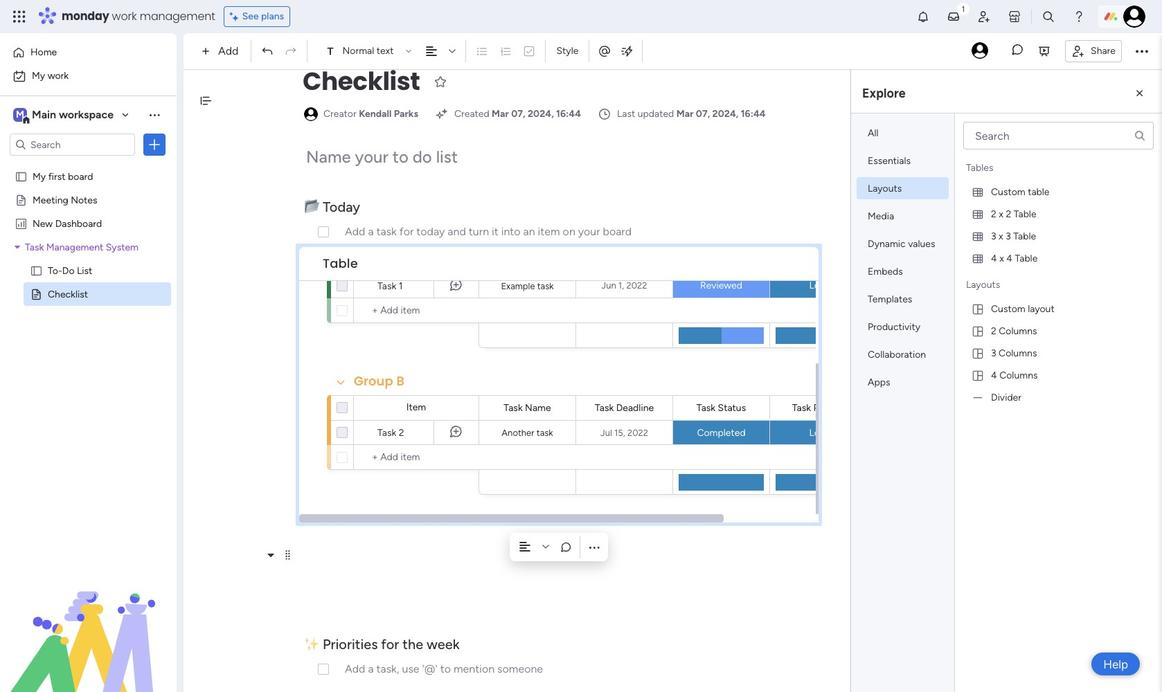 Task type: vqa. For each thing, say whether or not it's contained in the screenshot.
Public board icon to the left
yes



Task type: locate. For each thing, give the bounding box(es) containing it.
help button
[[1092, 653, 1140, 676]]

0 vertical spatial columns
[[999, 325, 1037, 337]]

3 columns
[[991, 347, 1037, 359]]

0 horizontal spatial 07,
[[511, 108, 525, 120]]

status
[[718, 402, 746, 414]]

2 vertical spatial x
[[1000, 252, 1004, 264]]

1 vertical spatial custom
[[991, 303, 1026, 315]]

15,
[[614, 428, 625, 438]]

2 2024, from the left
[[712, 108, 739, 120]]

1 vertical spatial x
[[999, 230, 1003, 242]]

option
[[0, 164, 177, 167]]

divider
[[991, 392, 1022, 403]]

columns up 4 columns
[[999, 347, 1037, 359]]

see plans
[[242, 10, 284, 22]]

workspace options image
[[148, 108, 161, 122]]

1 horizontal spatial layouts
[[966, 279, 1000, 291]]

task for another task
[[537, 428, 553, 438]]

1 vertical spatial columns
[[999, 347, 1037, 359]]

task left 1
[[377, 281, 396, 292]]

4 columns
[[991, 370, 1038, 381]]

parks
[[394, 108, 418, 120]]

2 mar from the left
[[676, 108, 694, 120]]

table inside table field
[[323, 255, 358, 272]]

layouts list item
[[857, 177, 949, 199]]

2022 right '15,'
[[627, 428, 648, 438]]

task left name
[[504, 402, 523, 414]]

2 x 2 table list item
[[961, 203, 1157, 225]]

custom table
[[991, 186, 1050, 198]]

0 vertical spatial low
[[809, 280, 827, 292]]

task for example task
[[537, 281, 554, 291]]

0 horizontal spatial mar
[[492, 108, 509, 120]]

priorities
[[323, 637, 378, 653]]

task for task status
[[697, 402, 716, 414]]

1 horizontal spatial 07,
[[696, 108, 710, 120]]

task left status
[[697, 402, 716, 414]]

0 horizontal spatial work
[[48, 70, 69, 82]]

work
[[112, 8, 137, 24], [48, 70, 69, 82]]

task for task 2
[[377, 427, 396, 439]]

apps
[[868, 377, 890, 389]]

caret down image
[[15, 242, 20, 252]]

public board image up public dashboard image
[[15, 193, 28, 206]]

1 horizontal spatial 16:44
[[741, 108, 766, 120]]

more actions image
[[587, 541, 601, 554]]

0 vertical spatial options image
[[148, 138, 161, 152]]

Search search field
[[963, 122, 1154, 150]]

table down 3 x 3 table
[[1015, 252, 1038, 264]]

board
[[68, 170, 93, 182]]

1 horizontal spatial work
[[112, 8, 137, 24]]

0 vertical spatial my
[[32, 70, 45, 82]]

creator kendall parks
[[323, 108, 418, 120]]

my inside option
[[32, 70, 45, 82]]

None search field
[[963, 122, 1154, 150]]

text
[[377, 45, 394, 57]]

mar right created
[[492, 108, 509, 120]]

work for monday
[[112, 8, 137, 24]]

columns up 3 columns
[[999, 325, 1037, 337]]

help image
[[1072, 10, 1086, 24]]

4 columns list item
[[961, 364, 1157, 386]]

mar
[[492, 108, 509, 120], [676, 108, 694, 120]]

custom up 2 x 2 table
[[991, 186, 1026, 198]]

Task Deadline field
[[591, 401, 657, 416]]

1 horizontal spatial checklist
[[303, 64, 420, 99]]

first
[[48, 170, 66, 182]]

checklist
[[303, 64, 420, 99], [48, 288, 88, 300]]

home link
[[8, 42, 168, 64]]

list
[[77, 265, 92, 276]]

my work
[[32, 70, 69, 82]]

x down 3 x 3 table
[[1000, 252, 1004, 264]]

monday work management
[[62, 8, 215, 24]]

media list item
[[857, 205, 949, 227]]

1 07, from the left
[[511, 108, 525, 120]]

3 for layouts
[[991, 347, 996, 359]]

item
[[406, 402, 426, 413]]

public board image
[[15, 170, 28, 183], [15, 193, 28, 206], [30, 287, 43, 301]]

1 vertical spatial work
[[48, 70, 69, 82]]

v2 ellipsis image
[[1136, 42, 1148, 60]]

table up "4 x 4 table"
[[1013, 230, 1036, 242]]

b
[[396, 373, 404, 390]]

layouts inside "layouts" list item
[[868, 183, 902, 195]]

task 2
[[377, 427, 404, 439]]

jul
[[600, 428, 612, 438]]

0 vertical spatial work
[[112, 8, 137, 24]]

templates list item
[[857, 288, 949, 310]]

custom up the '2 columns'
[[991, 303, 1026, 315]]

1 16:44 from the left
[[556, 108, 581, 120]]

custom
[[991, 186, 1026, 198], [991, 303, 1026, 315]]

my for my work
[[32, 70, 45, 82]]

table
[[1014, 208, 1037, 220], [1013, 230, 1036, 242], [1015, 252, 1038, 264], [323, 255, 358, 272]]

productivity
[[868, 321, 921, 333]]

custom for columns
[[991, 303, 1026, 315]]

Group B field
[[350, 373, 408, 391]]

system
[[106, 241, 139, 253]]

1 custom from the top
[[991, 186, 1026, 198]]

columns for 2 columns
[[999, 325, 1037, 337]]

4 x 4 table list item
[[961, 247, 1157, 269]]

1 vertical spatial layouts
[[966, 279, 1000, 291]]

x
[[999, 208, 1004, 220], [999, 230, 1003, 242], [1000, 252, 1004, 264]]

checklist inside field
[[303, 64, 420, 99]]

2 vertical spatial columns
[[1000, 370, 1038, 381]]

work right monday
[[112, 8, 137, 24]]

work down home
[[48, 70, 69, 82]]

deadline
[[616, 402, 654, 414]]

dynamic values image
[[620, 44, 634, 58]]

apps list item
[[857, 371, 949, 393]]

1 vertical spatial low
[[809, 427, 827, 439]]

0 vertical spatial checklist
[[303, 64, 420, 99]]

task 1
[[377, 281, 403, 292]]

0 vertical spatial layouts
[[868, 183, 902, 195]]

mar right updated
[[676, 108, 694, 120]]

2024,
[[528, 108, 554, 120], [712, 108, 739, 120]]

custom inside list item
[[991, 186, 1026, 198]]

📂 today
[[304, 199, 364, 215]]

layouts up the media
[[868, 183, 902, 195]]

1 image
[[957, 1, 970, 16]]

table for 3 x 3 table
[[1013, 230, 1036, 242]]

📂
[[304, 199, 319, 215]]

task right caret down icon
[[25, 241, 44, 253]]

task
[[25, 241, 44, 253], [377, 281, 396, 292], [504, 402, 523, 414], [595, 402, 614, 414], [697, 402, 716, 414], [377, 427, 396, 439]]

columns inside list item
[[999, 347, 1037, 359]]

1 horizontal spatial 2024,
[[712, 108, 739, 120]]

3
[[991, 230, 996, 242], [1006, 230, 1011, 242], [991, 347, 996, 359]]

x up 3 x 3 table
[[999, 208, 1004, 220]]

table inside 3 x 3 table list item
[[1013, 230, 1036, 242]]

2022
[[626, 281, 647, 291], [627, 428, 648, 438]]

options image
[[148, 138, 161, 152], [308, 268, 319, 303]]

columns down 3 columns
[[1000, 370, 1038, 381]]

Table field
[[319, 255, 361, 273]]

1 horizontal spatial mar
[[676, 108, 694, 120]]

public board image down public board icon at the left of the page
[[30, 287, 43, 301]]

table inside "4 x 4 table" list item
[[1015, 252, 1038, 264]]

public board image
[[30, 264, 43, 277]]

checklist down do
[[48, 288, 88, 300]]

custom layout list item
[[961, 298, 1157, 320]]

0 horizontal spatial layouts
[[868, 183, 902, 195]]

task up + add item text field
[[377, 427, 396, 439]]

1 vertical spatial 2022
[[627, 428, 648, 438]]

1 vertical spatial my
[[33, 170, 46, 182]]

1 horizontal spatial options image
[[308, 268, 319, 303]]

workspace
[[59, 108, 114, 121]]

task
[[537, 281, 554, 291], [537, 428, 553, 438]]

task down name
[[537, 428, 553, 438]]

checklist down normal
[[303, 64, 420, 99]]

public board image left first
[[15, 170, 28, 183]]

task up jul
[[595, 402, 614, 414]]

1 vertical spatial task
[[537, 428, 553, 438]]

menu image
[[282, 550, 293, 561]]

task deadline
[[595, 402, 654, 414]]

1 vertical spatial public board image
[[15, 193, 28, 206]]

invite members image
[[977, 10, 991, 24]]

mention image
[[598, 44, 612, 58]]

notifications image
[[916, 10, 930, 24]]

my inside list box
[[33, 170, 46, 182]]

07, right created
[[511, 108, 525, 120]]

meeting
[[33, 194, 68, 206]]

for
[[381, 637, 399, 653]]

2 low from the top
[[809, 427, 827, 439]]

last updated mar 07, 2024, 16:44
[[617, 108, 766, 120]]

table for 4 x 4 table
[[1015, 252, 1038, 264]]

created mar 07, 2024, 16:44
[[454, 108, 581, 120]]

0 vertical spatial x
[[999, 208, 1004, 220]]

x down 2 x 2 table
[[999, 230, 1003, 242]]

2 vertical spatial public board image
[[30, 287, 43, 301]]

updated
[[638, 108, 674, 120]]

list box
[[0, 162, 177, 493]]

table down custom table on the top right of page
[[1014, 208, 1037, 220]]

week
[[427, 637, 460, 653]]

columns for 4 columns
[[1000, 370, 1038, 381]]

plans
[[261, 10, 284, 22]]

dynamic values list item
[[857, 233, 949, 255]]

3 inside list item
[[991, 347, 996, 359]]

0 vertical spatial task
[[537, 281, 554, 291]]

management
[[46, 241, 103, 253]]

1 vertical spatial checklist
[[48, 288, 88, 300]]

add to favorites image
[[434, 74, 448, 88]]

layouts down "4 x 4 table"
[[966, 279, 1000, 291]]

task management system
[[25, 241, 139, 253]]

x for 2
[[999, 208, 1004, 220]]

07, right updated
[[696, 108, 710, 120]]

layout
[[1028, 303, 1055, 315]]

monday marketplace image
[[1008, 10, 1022, 24]]

0 vertical spatial 2022
[[626, 281, 647, 291]]

low
[[809, 280, 827, 292], [809, 427, 827, 439]]

work inside option
[[48, 70, 69, 82]]

4 x 4 table
[[991, 252, 1038, 264]]

0 vertical spatial public board image
[[15, 170, 28, 183]]

custom inside list item
[[991, 303, 1026, 315]]

0 horizontal spatial 2024,
[[528, 108, 554, 120]]

16:44
[[556, 108, 581, 120], [741, 108, 766, 120]]

layouts
[[868, 183, 902, 195], [966, 279, 1000, 291]]

2 custom from the top
[[991, 303, 1026, 315]]

0 vertical spatial custom
[[991, 186, 1026, 198]]

to-
[[48, 265, 62, 276]]

my down home
[[32, 70, 45, 82]]

task right example at the top left of page
[[537, 281, 554, 291]]

my left first
[[33, 170, 46, 182]]

0 horizontal spatial 16:44
[[556, 108, 581, 120]]

public dashboard image
[[15, 217, 28, 230]]

columns
[[999, 325, 1037, 337], [999, 347, 1037, 359], [1000, 370, 1038, 381]]

undo ⌘+z image
[[261, 45, 274, 57]]

see
[[242, 10, 259, 22]]

None field
[[789, 401, 848, 416]]

2022 right 1,
[[626, 281, 647, 291]]

table right menu image
[[323, 255, 358, 272]]

kendall parks image
[[1123, 6, 1146, 28]]

group
[[354, 373, 393, 390]]

my first board
[[33, 170, 93, 182]]

2022 for jun 1, 2022
[[626, 281, 647, 291]]

table inside the 2 x 2 table list item
[[1014, 208, 1037, 220]]

templates
[[868, 294, 912, 305]]

2
[[991, 208, 997, 220], [1006, 208, 1011, 220], [991, 325, 997, 337], [399, 427, 404, 439]]

0 horizontal spatial checklist
[[48, 288, 88, 300]]



Task type: describe. For each thing, give the bounding box(es) containing it.
✨
[[304, 637, 319, 653]]

3 x 3 table list item
[[961, 225, 1157, 247]]

my work link
[[8, 65, 168, 87]]

another task
[[502, 428, 553, 438]]

embeds list item
[[857, 260, 949, 283]]

4 for custom table
[[991, 252, 997, 264]]

main
[[32, 108, 56, 121]]

task for task deadline
[[595, 402, 614, 414]]

2 inside 2 columns list item
[[991, 325, 997, 337]]

search everything image
[[1042, 10, 1056, 24]]

media
[[868, 211, 894, 222]]

✨ priorities for the week
[[304, 637, 460, 653]]

tables
[[966, 162, 994, 174]]

my work option
[[8, 65, 168, 87]]

list box containing my first board
[[0, 162, 177, 493]]

1
[[399, 281, 403, 292]]

2 07, from the left
[[696, 108, 710, 120]]

Checklist field
[[299, 64, 423, 100]]

1 mar from the left
[[492, 108, 509, 120]]

jun 1, 2022
[[602, 281, 647, 291]]

all
[[868, 127, 879, 139]]

today
[[323, 199, 360, 215]]

task status
[[697, 402, 746, 414]]

custom layout
[[991, 303, 1055, 315]]

normal text
[[342, 45, 394, 57]]

task for task name
[[504, 402, 523, 414]]

2 16:44 from the left
[[741, 108, 766, 120]]

m
[[16, 109, 24, 121]]

dynamic values
[[868, 238, 935, 250]]

home
[[30, 46, 57, 58]]

x for 3
[[999, 230, 1003, 242]]

last
[[617, 108, 635, 120]]

essentials list item
[[857, 150, 949, 172]]

custom for x
[[991, 186, 1026, 198]]

help
[[1103, 658, 1128, 671]]

new dashboard
[[33, 217, 102, 229]]

add button
[[196, 40, 247, 62]]

the
[[403, 637, 423, 653]]

jun
[[602, 281, 616, 291]]

1,
[[618, 281, 624, 291]]

+ Add item text field
[[361, 450, 473, 466]]

group b
[[354, 373, 404, 390]]

columns for 3 columns
[[999, 347, 1037, 359]]

values
[[908, 238, 935, 250]]

0 horizontal spatial options image
[[148, 138, 161, 152]]

essentials
[[868, 155, 911, 167]]

collaboration
[[868, 349, 926, 361]]

do
[[62, 265, 74, 276]]

completed
[[697, 427, 746, 439]]

normal
[[342, 45, 374, 57]]

task name
[[504, 402, 551, 414]]

2 columns
[[991, 325, 1037, 337]]

home option
[[8, 42, 168, 64]]

1 2024, from the left
[[528, 108, 554, 120]]

button padding image
[[1133, 87, 1147, 100]]

reviewed
[[700, 280, 742, 292]]

created
[[454, 108, 489, 120]]

3 columns list item
[[961, 342, 1157, 364]]

3 x 3 table
[[991, 230, 1036, 242]]

see plans button
[[224, 6, 290, 27]]

2 x 2 table
[[991, 208, 1037, 220]]

meeting notes
[[33, 194, 97, 206]]

to-do list
[[48, 265, 92, 276]]

3 for tables
[[991, 230, 996, 242]]

task for task 1
[[377, 281, 396, 292]]

2 columns list item
[[961, 320, 1157, 342]]

collaboration list item
[[857, 344, 949, 366]]

workspace image
[[13, 107, 27, 123]]

Search in workspace field
[[29, 137, 116, 153]]

table for 2 x 2 table
[[1014, 208, 1037, 220]]

name
[[525, 402, 551, 414]]

embeds
[[868, 266, 903, 278]]

another
[[502, 428, 534, 438]]

example
[[501, 281, 535, 291]]

custom table list item
[[961, 181, 1157, 203]]

productivity list item
[[857, 316, 949, 338]]

management
[[140, 8, 215, 24]]

work for my
[[48, 70, 69, 82]]

lottie animation image
[[0, 553, 177, 693]]

4 for custom layout
[[991, 370, 997, 381]]

my for my first board
[[33, 170, 46, 182]]

add
[[218, 44, 239, 57]]

dynamic
[[868, 238, 906, 250]]

dashboard
[[55, 217, 102, 229]]

public board image for my
[[15, 170, 28, 183]]

workspace selection element
[[13, 107, 116, 125]]

style
[[556, 45, 579, 57]]

menu image
[[282, 248, 293, 259]]

explore
[[862, 86, 906, 101]]

kendall
[[359, 108, 392, 120]]

x for 4
[[1000, 252, 1004, 264]]

main workspace
[[32, 108, 114, 121]]

style button
[[550, 39, 585, 63]]

all list item
[[857, 122, 949, 144]]

notes
[[71, 194, 97, 206]]

1 low from the top
[[809, 280, 827, 292]]

update feed image
[[947, 10, 961, 24]]

divider list item
[[961, 386, 1157, 409]]

example task
[[501, 281, 554, 291]]

+ Add item text field
[[361, 303, 473, 319]]

Task Status field
[[693, 401, 750, 416]]

jul 15, 2022
[[600, 428, 648, 438]]

creator
[[323, 108, 356, 120]]

task for task management system
[[25, 241, 44, 253]]

1 vertical spatial options image
[[308, 268, 319, 303]]

2022 for jul 15, 2022
[[627, 428, 648, 438]]

search image
[[1134, 130, 1146, 142]]

lottie animation element
[[0, 553, 177, 693]]

monday
[[62, 8, 109, 24]]

select product image
[[12, 10, 26, 24]]

table
[[1028, 186, 1050, 198]]

share
[[1091, 45, 1116, 56]]

public board image for meeting
[[15, 193, 28, 206]]

board activity image
[[972, 42, 988, 59]]

share button
[[1065, 40, 1122, 62]]

Task Name field
[[500, 401, 555, 416]]

new
[[33, 217, 53, 229]]



